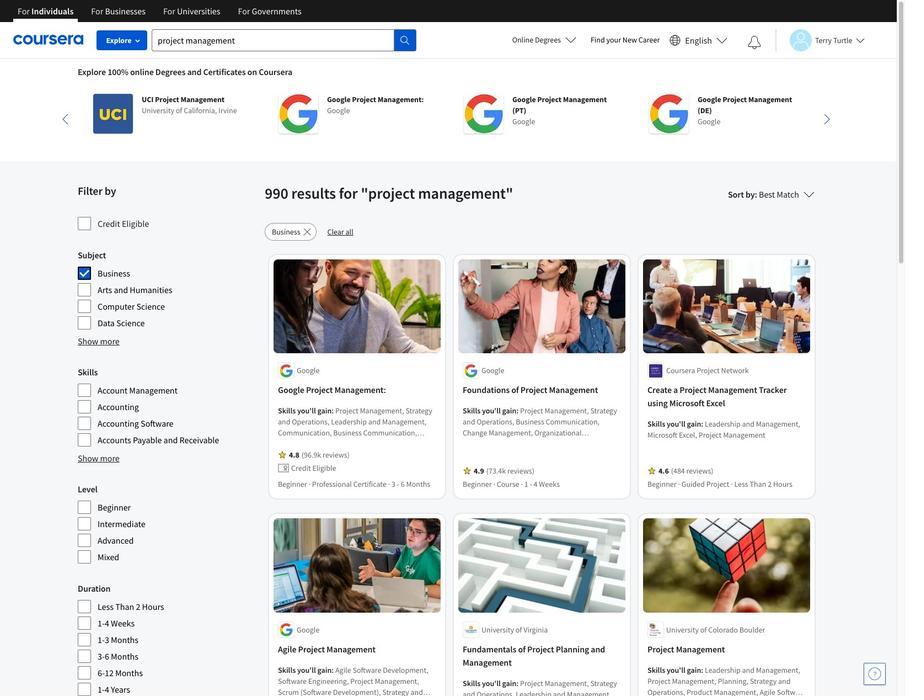 Task type: describe. For each thing, give the bounding box(es) containing it.
months right certificate
[[407, 479, 431, 489]]

guided
[[682, 479, 705, 489]]

reviews) for project
[[323, 450, 350, 460]]

1-4 years
[[98, 684, 130, 695]]

gain down foundations of project management
[[503, 406, 517, 416]]

2 - from the left
[[530, 479, 533, 489]]

intermediate
[[98, 518, 146, 529]]

humanities
[[130, 284, 172, 295]]

google image for google
[[279, 94, 318, 134]]

banner navigation
[[9, 0, 311, 30]]

filter
[[78, 184, 103, 198]]

new
[[623, 35, 638, 45]]

by for filter
[[105, 184, 116, 198]]

business button
[[265, 223, 317, 241]]

management, inside project management, strategy and operations, leadership and management
[[545, 678, 589, 688]]

gain up excel, on the right bottom of the page
[[688, 419, 702, 429]]

1 - from the left
[[397, 479, 400, 489]]

strategy for fundamentals of project planning and management
[[591, 678, 618, 688]]

1 horizontal spatial 2
[[768, 479, 772, 489]]

create
[[648, 384, 672, 395]]

google image for (de)
[[650, 94, 689, 134]]

level group
[[78, 482, 258, 564]]

university of virginia
[[482, 625, 548, 635]]

management: for google project management:
[[335, 384, 386, 395]]

project management link
[[648, 642, 806, 656]]

accounting for accounting software
[[98, 418, 139, 429]]

0 vertical spatial coursera
[[259, 66, 293, 77]]

subject group
[[78, 248, 258, 330]]

years
[[111, 684, 130, 695]]

coursera image
[[13, 31, 83, 49]]

management, up organizational
[[545, 406, 589, 416]]

project inside fundamentals of project planning and management
[[528, 644, 555, 655]]

irvine
[[219, 105, 237, 115]]

6-
[[98, 667, 105, 678]]

data
[[98, 317, 115, 328]]

: down fundamentals of project planning and management
[[517, 678, 519, 688]]

colorado
[[709, 625, 738, 635]]

receivable
[[180, 434, 219, 445]]

management inside google project management (de) google
[[749, 94, 793, 104]]

1-3 months
[[98, 634, 139, 645]]

network
[[722, 366, 749, 376]]

leadership inside leadership and management, microsoft excel, project management
[[705, 419, 741, 429]]

project inside the create a project management tracker using microsoft excel
[[680, 384, 707, 395]]

change
[[463, 428, 487, 438]]

months for 1-3 months
[[111, 634, 139, 645]]

for universities
[[163, 6, 221, 17]]

than inside duration group
[[115, 601, 134, 612]]

5 · from the left
[[679, 479, 681, 489]]

using
[[648, 398, 668, 409]]

skills up change
[[463, 406, 481, 416]]

leadership inside the project management, strategy and operations, business communication, change management, organizational development, communication, culture, emotional intelligence, influencing, leadership and management, people management, planning
[[579, 450, 614, 460]]

fundamentals of project planning and management link
[[463, 642, 622, 669]]

account
[[98, 385, 128, 396]]

project inside project management, strategy and operations, leadership and management
[[521, 678, 543, 688]]

best
[[760, 189, 776, 200]]

level
[[78, 484, 98, 495]]

beginner · course · 1 - 4 weeks
[[463, 479, 560, 489]]

100%
[[108, 66, 129, 77]]

uci project management university of california, irvine
[[142, 94, 237, 115]]

certificate
[[354, 479, 387, 489]]

tracker
[[759, 384, 787, 395]]

project inside google project management (pt) google
[[538, 94, 562, 104]]

for
[[339, 183, 358, 203]]

months for 3-6 months
[[111, 651, 139, 662]]

mixed
[[98, 551, 119, 562]]

culture,
[[566, 439, 591, 449]]

: left the best
[[755, 189, 758, 200]]

project inside uci project management university of california, irvine
[[155, 94, 179, 104]]

months for 6-12 months
[[115, 667, 143, 678]]

english button
[[666, 22, 732, 58]]

6 · from the left
[[731, 479, 733, 489]]

1 vertical spatial degrees
[[156, 66, 186, 77]]

beginner for beginner
[[98, 502, 131, 513]]

professional
[[312, 479, 352, 489]]

foundations of project management
[[463, 384, 599, 395]]

you'll up excel, on the right bottom of the page
[[667, 419, 686, 429]]

skills down using
[[648, 419, 666, 429]]

university for project management
[[667, 625, 699, 635]]

management: for google project management: google
[[378, 94, 424, 104]]

4 for weeks
[[105, 618, 109, 629]]

foundations
[[463, 384, 510, 395]]

gain down agile project management
[[318, 665, 332, 675]]

development,
[[463, 439, 509, 449]]

businesses
[[105, 6, 146, 17]]

project management, strategy and operations, leadership and management
[[463, 678, 618, 696]]

for governments
[[238, 6, 302, 17]]

1- for 1-4 years
[[98, 684, 105, 695]]

skills up '4.8' on the left of page
[[278, 406, 296, 416]]

4.6
[[659, 466, 669, 476]]

skills down agile
[[278, 665, 296, 675]]

: down agile project management
[[332, 665, 334, 675]]

duration group
[[78, 582, 258, 696]]

payable
[[133, 434, 162, 445]]

beginner · guided project · less than 2 hours
[[648, 479, 793, 489]]

(de)
[[698, 105, 712, 115]]

explore 100% online degrees and certificates on coursera
[[78, 66, 293, 77]]

google inside google project management: link
[[278, 384, 305, 395]]

uci
[[142, 94, 154, 104]]

beginner for beginner · professional certificate · 3 - 6 months
[[278, 479, 307, 489]]

computer
[[98, 301, 135, 312]]

google project management: google
[[327, 94, 424, 115]]

gain down project management
[[688, 665, 702, 675]]

create a project management tracker using microsoft excel
[[648, 384, 787, 409]]

"project
[[361, 183, 415, 203]]

project management
[[648, 644, 726, 655]]

management, up course on the bottom right of page
[[477, 461, 521, 471]]

you'll down foundations
[[482, 406, 501, 416]]

show for data
[[78, 336, 98, 347]]

beginner for beginner · guided project · less than 2 hours
[[648, 479, 677, 489]]

hours inside duration group
[[142, 601, 164, 612]]

microsoft inside leadership and management, microsoft excel, project management
[[648, 430, 678, 440]]

find your new career
[[591, 35, 660, 45]]

1 vertical spatial eligible
[[313, 463, 336, 473]]

less than 2 hours
[[98, 601, 164, 612]]

beginner for beginner · course · 1 - 4 weeks
[[463, 479, 492, 489]]

agile
[[278, 644, 297, 655]]

sort by : best match
[[729, 189, 800, 200]]

agile project management
[[278, 644, 376, 655]]

fundamentals of project planning and management
[[463, 644, 606, 668]]

3-
[[98, 651, 105, 662]]

you'll down google project management:
[[298, 406, 316, 416]]

1 vertical spatial communication,
[[510, 439, 564, 449]]

leadership and management, microsoft excel, project management
[[648, 419, 801, 440]]

4.6 (484 reviews)
[[659, 466, 714, 476]]

turtle
[[834, 35, 853, 45]]

0 vertical spatial credit
[[98, 218, 120, 229]]

6 inside duration group
[[105, 651, 109, 662]]

3-6 months
[[98, 651, 139, 662]]

project inside google project management (de) google
[[723, 94, 747, 104]]

management, up intelligence,
[[489, 428, 533, 438]]

create a project management tracker using microsoft excel link
[[648, 383, 806, 410]]

3 inside duration group
[[105, 634, 109, 645]]

virginia
[[524, 625, 548, 635]]

leadership inside project management, strategy and operations, leadership and management
[[516, 689, 552, 696]]

project inside the project management, strategy and operations, business communication, change management, organizational development, communication, culture, emotional intelligence, influencing, leadership and management, people management, planning
[[521, 406, 543, 416]]

arts
[[98, 284, 112, 295]]

you'll down fundamentals
[[482, 678, 501, 688]]

1 horizontal spatial 6
[[401, 479, 405, 489]]

1
[[525, 479, 529, 489]]

explore for explore
[[106, 35, 132, 45]]

management inside google project management (pt) google
[[563, 94, 607, 104]]

management inside skills group
[[129, 385, 178, 396]]

less inside duration group
[[98, 601, 114, 612]]

of for university of colorado boulder
[[701, 625, 707, 635]]

more for data
[[100, 336, 120, 347]]

intelligence,
[[498, 450, 537, 460]]

account management
[[98, 385, 178, 396]]

show more for accounts payable and receivable
[[78, 453, 120, 464]]

google project management (pt) google
[[513, 94, 607, 126]]

for for universities
[[163, 6, 175, 17]]



Task type: vqa. For each thing, say whether or not it's contained in the screenshot.
USING
yes



Task type: locate. For each thing, give the bounding box(es) containing it.
management, inside leadership and management, microsoft excel, project management
[[757, 419, 801, 429]]

1- for 1-3 months
[[98, 634, 105, 645]]

duration
[[78, 583, 111, 594]]

operations, down fundamentals
[[477, 689, 515, 696]]

0 vertical spatial 6
[[401, 479, 405, 489]]

2 accounting from the top
[[98, 418, 139, 429]]

leadership down excel on the bottom of page
[[705, 419, 741, 429]]

explore left 100%
[[78, 66, 106, 77]]

1 · from the left
[[309, 479, 311, 489]]

0 vertical spatial credit eligible
[[98, 218, 149, 229]]

1 horizontal spatial degrees
[[535, 35, 561, 45]]

and inside fundamentals of project planning and management
[[591, 644, 606, 655]]

0 horizontal spatial google image
[[279, 94, 318, 134]]

university up fundamentals
[[482, 625, 514, 635]]

gain down fundamentals of project planning and management
[[503, 678, 517, 688]]

coursera
[[259, 66, 293, 77], [667, 366, 696, 376]]

0 vertical spatial show more button
[[78, 334, 120, 348]]

1 vertical spatial science
[[116, 317, 145, 328]]

clear
[[328, 227, 344, 237]]

leadership
[[705, 419, 741, 429], [579, 450, 614, 460], [516, 689, 552, 696]]

1 vertical spatial 6
[[105, 651, 109, 662]]

0 vertical spatial than
[[750, 479, 767, 489]]

2 more from the top
[[100, 453, 120, 464]]

show notifications image
[[748, 36, 762, 49]]

credit eligible
[[98, 218, 149, 229], [291, 463, 336, 473]]

university up project management
[[667, 625, 699, 635]]

for businesses
[[91, 6, 146, 17]]

of left california, at the top left
[[176, 105, 182, 115]]

0 vertical spatial explore
[[106, 35, 132, 45]]

find your new career link
[[586, 33, 666, 47]]

3 1- from the top
[[98, 684, 105, 695]]

strategy for foundations of project management
[[591, 406, 618, 416]]

0 vertical spatial operations,
[[477, 417, 515, 427]]

management: inside google project management: google
[[378, 94, 424, 104]]

you'll down agile project management
[[298, 665, 316, 675]]

planning inside the project management, strategy and operations, business communication, change management, organizational development, communication, culture, emotional intelligence, influencing, leadership and management, people management, planning
[[593, 461, 621, 471]]

business inside the project management, strategy and operations, business communication, change management, organizational development, communication, culture, emotional intelligence, influencing, leadership and management, people management, planning
[[516, 417, 545, 427]]

accounting
[[98, 401, 139, 412], [98, 418, 139, 429]]

1 vertical spatial than
[[115, 601, 134, 612]]

find
[[591, 35, 605, 45]]

weeks inside duration group
[[111, 618, 135, 629]]

gain down google project management:
[[318, 406, 332, 416]]

1 vertical spatial business
[[98, 268, 130, 279]]

1 horizontal spatial university
[[482, 625, 514, 635]]

explore inside popup button
[[106, 35, 132, 45]]

· down (484
[[679, 479, 681, 489]]

990 results for "project management"
[[265, 183, 514, 203]]

reviews) right (96.9k
[[323, 450, 350, 460]]

of left the virginia
[[516, 625, 522, 635]]

subject
[[78, 249, 106, 261]]

microsoft inside the create a project management tracker using microsoft excel
[[670, 398, 705, 409]]

explore button
[[97, 30, 147, 50]]

6 up 12
[[105, 651, 109, 662]]

for for individuals
[[18, 6, 30, 17]]

1 horizontal spatial credit
[[291, 463, 311, 473]]

4 left years
[[105, 684, 109, 695]]

: down project management
[[702, 665, 704, 675]]

2 vertical spatial leadership
[[516, 689, 552, 696]]

course
[[497, 479, 520, 489]]

1 show more from the top
[[78, 336, 120, 347]]

strategy inside the project management, strategy and operations, business communication, change management, organizational development, communication, culture, emotional intelligence, influencing, leadership and management, people management, planning
[[591, 406, 618, 416]]

1 vertical spatial show more button
[[78, 452, 120, 465]]

4.8 (96.9k reviews)
[[289, 450, 350, 460]]

show more button down data
[[78, 334, 120, 348]]

reviews) up the guided
[[687, 466, 714, 476]]

business up arts
[[98, 268, 130, 279]]

sort
[[729, 189, 745, 200]]

1 vertical spatial management:
[[335, 384, 386, 395]]

0 vertical spatial 1-
[[98, 618, 105, 629]]

management, down influencing,
[[547, 461, 591, 471]]

explore
[[106, 35, 132, 45], [78, 66, 106, 77]]

and inside skills group
[[164, 434, 178, 445]]

beginner inside level group
[[98, 502, 131, 513]]

(96.9k
[[302, 450, 321, 460]]

1 vertical spatial leadership
[[579, 450, 614, 460]]

beginner
[[278, 479, 307, 489], [463, 479, 492, 489], [648, 479, 677, 489], [98, 502, 131, 513]]

and
[[187, 66, 202, 77], [114, 284, 128, 295], [463, 417, 476, 427], [743, 419, 755, 429], [164, 434, 178, 445], [463, 461, 476, 471], [591, 644, 606, 655], [463, 689, 476, 696], [553, 689, 566, 696]]

of for foundations of project management
[[512, 384, 519, 395]]

credit eligible down (96.9k
[[291, 463, 336, 473]]

hours
[[774, 479, 793, 489], [142, 601, 164, 612]]

show more button down 'accounts'
[[78, 452, 120, 465]]

and inside leadership and management, microsoft excel, project management
[[743, 419, 755, 429]]

1 operations, from the top
[[477, 417, 515, 427]]

4 up 1-3 months
[[105, 618, 109, 629]]

1 horizontal spatial google image
[[464, 94, 504, 134]]

1- up 3-
[[98, 634, 105, 645]]

beginner up intermediate
[[98, 502, 131, 513]]

science
[[137, 301, 165, 312], [116, 317, 145, 328]]

(pt)
[[513, 105, 527, 115]]

0 vertical spatial business
[[272, 227, 301, 237]]

0 vertical spatial hours
[[774, 479, 793, 489]]

0 vertical spatial degrees
[[535, 35, 561, 45]]

management
[[181, 94, 225, 104], [563, 94, 607, 104], [749, 94, 793, 104], [549, 384, 599, 395], [709, 384, 758, 395], [129, 385, 178, 396], [724, 430, 766, 440], [327, 644, 376, 655], [677, 644, 726, 655], [463, 657, 512, 668]]

1 vertical spatial show more
[[78, 453, 120, 464]]

operations, inside the project management, strategy and operations, business communication, change management, organizational development, communication, culture, emotional intelligence, influencing, leadership and management, people management, planning
[[477, 417, 515, 427]]

3 up 3-
[[105, 634, 109, 645]]

google image
[[279, 94, 318, 134], [464, 94, 504, 134], [650, 94, 689, 134]]

0 vertical spatial communication,
[[546, 417, 600, 427]]

0 vertical spatial 2
[[768, 479, 772, 489]]

4 for years
[[105, 684, 109, 695]]

beginner down '4.8' on the left of page
[[278, 479, 307, 489]]

agile project management link
[[278, 642, 437, 656]]

0 horizontal spatial credit eligible
[[98, 218, 149, 229]]

1 vertical spatial operations,
[[477, 689, 515, 696]]

business inside subject group
[[98, 268, 130, 279]]

you'll down project management
[[667, 665, 686, 675]]

by right filter
[[105, 184, 116, 198]]

terry turtle button
[[776, 29, 865, 51]]

1 vertical spatial 4
[[105, 618, 109, 629]]

planning inside fundamentals of project planning and management
[[556, 644, 590, 655]]

management"
[[418, 183, 514, 203]]

leadership down fundamentals of project planning and management
[[516, 689, 552, 696]]

skills you'll gain : down fundamentals
[[463, 678, 521, 688]]

0 horizontal spatial less
[[98, 601, 114, 612]]

coursera right on
[[259, 66, 293, 77]]

1 horizontal spatial leadership
[[579, 450, 614, 460]]

online degrees
[[513, 35, 561, 45]]

1 horizontal spatial business
[[272, 227, 301, 237]]

4.8
[[289, 450, 300, 460]]

operations, for foundations
[[477, 417, 515, 427]]

of down university of virginia
[[519, 644, 526, 655]]

california,
[[184, 105, 217, 115]]

accounting up 'accounts'
[[98, 418, 139, 429]]

on
[[248, 66, 257, 77]]

· down (73.4k
[[494, 479, 496, 489]]

1 vertical spatial weeks
[[111, 618, 135, 629]]

0 horizontal spatial 3
[[105, 634, 109, 645]]

management inside uci project management university of california, irvine
[[181, 94, 225, 104]]

12
[[105, 667, 114, 678]]

university for fundamentals of project planning and management
[[482, 625, 514, 635]]

foundations of project management link
[[463, 383, 622, 397]]

explore for explore 100% online degrees and certificates on coursera
[[78, 66, 106, 77]]

0 horizontal spatial hours
[[142, 601, 164, 612]]

management, down tracker
[[757, 419, 801, 429]]

1 horizontal spatial than
[[750, 479, 767, 489]]

0 horizontal spatial university
[[142, 105, 174, 115]]

business
[[272, 227, 301, 237], [98, 268, 130, 279], [516, 417, 545, 427]]

0 horizontal spatial reviews)
[[323, 450, 350, 460]]

4 for from the left
[[238, 6, 250, 17]]

2 show from the top
[[78, 453, 98, 464]]

google project management (de) google
[[698, 94, 793, 126]]

1 accounting from the top
[[98, 401, 139, 412]]

: down the create a project management tracker using microsoft excel
[[702, 419, 704, 429]]

1 vertical spatial planning
[[556, 644, 590, 655]]

project inside google project management: google
[[352, 94, 376, 104]]

0 horizontal spatial 2
[[136, 601, 140, 612]]

· right the guided
[[731, 479, 733, 489]]

management inside leadership and management, microsoft excel, project management
[[724, 430, 766, 440]]

strategy
[[591, 406, 618, 416], [591, 678, 618, 688]]

for left universities
[[163, 6, 175, 17]]

2 vertical spatial business
[[516, 417, 545, 427]]

management inside fundamentals of project planning and management
[[463, 657, 512, 668]]

2 1- from the top
[[98, 634, 105, 645]]

2 horizontal spatial university
[[667, 625, 699, 635]]

1 vertical spatial hours
[[142, 601, 164, 612]]

operations, up change
[[477, 417, 515, 427]]

: down foundations of project management
[[517, 406, 519, 416]]

2 for from the left
[[91, 6, 103, 17]]

project management, strategy and operations, business communication, change management, organizational development, communication, culture, emotional intelligence, influencing, leadership and management, people management, planning
[[463, 406, 621, 471]]

- right 1
[[530, 479, 533, 489]]

4 right 1
[[534, 479, 538, 489]]

credit down filter by
[[98, 218, 120, 229]]

operations, for fundamentals
[[477, 689, 515, 696]]

and inside subject group
[[114, 284, 128, 295]]

certificates
[[203, 66, 246, 77]]

1 vertical spatial credit
[[291, 463, 311, 473]]

show
[[78, 336, 98, 347], [78, 453, 98, 464]]

0 horizontal spatial 6
[[105, 651, 109, 662]]

0 horizontal spatial degrees
[[156, 66, 186, 77]]

1 more from the top
[[100, 336, 120, 347]]

strategy inside project management, strategy and operations, leadership and management
[[591, 678, 618, 688]]

show more for data science
[[78, 336, 120, 347]]

boulder
[[740, 625, 766, 635]]

accounting for accounting
[[98, 401, 139, 412]]

accounting down account
[[98, 401, 139, 412]]

skills down fundamentals
[[463, 678, 481, 688]]

- right certificate
[[397, 479, 400, 489]]

1 vertical spatial more
[[100, 453, 120, 464]]

results
[[292, 183, 336, 203]]

accounts
[[98, 434, 131, 445]]

2
[[768, 479, 772, 489], [136, 601, 140, 612]]

0 vertical spatial microsoft
[[670, 398, 705, 409]]

1 horizontal spatial planning
[[593, 461, 621, 471]]

reviews)
[[323, 450, 350, 460], [508, 466, 535, 476], [687, 466, 714, 476]]

1 vertical spatial less
[[98, 601, 114, 612]]

months up 6-12 months
[[111, 651, 139, 662]]

0 vertical spatial planning
[[593, 461, 621, 471]]

skills you'll gain : down project management
[[648, 665, 705, 675]]

(73.4k
[[487, 466, 506, 476]]

0 horizontal spatial credit
[[98, 218, 120, 229]]

of inside fundamentals of project planning and management
[[519, 644, 526, 655]]

coursera project network
[[667, 366, 749, 376]]

reviews) up 1
[[508, 466, 535, 476]]

2 show more button from the top
[[78, 452, 120, 465]]

1 horizontal spatial coursera
[[667, 366, 696, 376]]

· left professional
[[309, 479, 311, 489]]

skills you'll gain : up excel, on the right bottom of the page
[[648, 419, 705, 429]]

2 strategy from the top
[[591, 678, 618, 688]]

business inside business button
[[272, 227, 301, 237]]

reviews) for a
[[687, 466, 714, 476]]

show for accounts
[[78, 453, 98, 464]]

show more down data
[[78, 336, 120, 347]]

skills you'll gain : down google project management:
[[278, 406, 336, 416]]

operations, inside project management, strategy and operations, leadership and management
[[477, 689, 515, 696]]

for left businesses
[[91, 6, 103, 17]]

0 horizontal spatial eligible
[[122, 218, 149, 229]]

3 google image from the left
[[650, 94, 689, 134]]

1 for from the left
[[18, 6, 30, 17]]

computer science
[[98, 301, 165, 312]]

2 inside duration group
[[136, 601, 140, 612]]

1 1- from the top
[[98, 618, 105, 629]]

for for businesses
[[91, 6, 103, 17]]

weeks up 1-3 months
[[111, 618, 135, 629]]

3 · from the left
[[494, 479, 496, 489]]

skills group
[[78, 365, 258, 447]]

1 horizontal spatial weeks
[[539, 479, 560, 489]]

show more button for accounts
[[78, 452, 120, 465]]

accounts payable and receivable
[[98, 434, 219, 445]]

1 horizontal spatial eligible
[[313, 463, 336, 473]]

clear all
[[328, 227, 354, 237]]

0 vertical spatial strategy
[[591, 406, 618, 416]]

beginner down 4.9
[[463, 479, 492, 489]]

months up 3-6 months
[[111, 634, 139, 645]]

emotional
[[463, 450, 496, 460]]

google project management: link
[[278, 383, 437, 397]]

0 horizontal spatial weeks
[[111, 618, 135, 629]]

communication,
[[546, 417, 600, 427], [510, 439, 564, 449]]

0 horizontal spatial leadership
[[516, 689, 552, 696]]

more for accounts
[[100, 453, 120, 464]]

all
[[346, 227, 354, 237]]

2 horizontal spatial reviews)
[[687, 466, 714, 476]]

0 horizontal spatial coursera
[[259, 66, 293, 77]]

match
[[777, 189, 800, 200]]

2 horizontal spatial google image
[[650, 94, 689, 134]]

1 horizontal spatial by
[[746, 189, 755, 200]]

0 vertical spatial show more
[[78, 336, 120, 347]]

of inside uci project management university of california, irvine
[[176, 105, 182, 115]]

1 vertical spatial 2
[[136, 601, 140, 612]]

operations,
[[477, 417, 515, 427], [477, 689, 515, 696]]

weeks
[[539, 479, 560, 489], [111, 618, 135, 629]]

fundamentals
[[463, 644, 517, 655]]

university of california, irvine image
[[93, 94, 133, 134]]

0 horizontal spatial by
[[105, 184, 116, 198]]

explore down for businesses
[[106, 35, 132, 45]]

(484
[[672, 466, 685, 476]]

0 vertical spatial 4
[[534, 479, 538, 489]]

1 vertical spatial microsoft
[[648, 430, 678, 440]]

show down data
[[78, 336, 98, 347]]

1 horizontal spatial hours
[[774, 479, 793, 489]]

0 vertical spatial eligible
[[122, 218, 149, 229]]

0 vertical spatial weeks
[[539, 479, 560, 489]]

1 show more button from the top
[[78, 334, 120, 348]]

1 horizontal spatial 3
[[392, 479, 396, 489]]

beginner · professional certificate · 3 - 6 months
[[278, 479, 431, 489]]

for for governments
[[238, 6, 250, 17]]

skills you'll gain :
[[278, 406, 336, 416], [463, 406, 521, 416], [648, 419, 705, 429], [278, 665, 336, 675], [648, 665, 705, 675], [463, 678, 521, 688]]

2 operations, from the top
[[477, 689, 515, 696]]

show more button for data
[[78, 334, 120, 348]]

0 vertical spatial leadership
[[705, 419, 741, 429]]

1 vertical spatial explore
[[78, 66, 106, 77]]

accounting software
[[98, 418, 174, 429]]

gain
[[318, 406, 332, 416], [503, 406, 517, 416], [688, 419, 702, 429], [318, 665, 332, 675], [688, 665, 702, 675], [503, 678, 517, 688]]

filter by
[[78, 184, 116, 198]]

science down humanities
[[137, 301, 165, 312]]

influencing,
[[539, 450, 577, 460]]

leadership down culture,
[[579, 450, 614, 460]]

help center image
[[869, 667, 882, 681]]

· right certificate
[[388, 479, 390, 489]]

1 vertical spatial show
[[78, 453, 98, 464]]

business down 990
[[272, 227, 301, 237]]

6 right certificate
[[401, 479, 405, 489]]

1 vertical spatial accounting
[[98, 418, 139, 429]]

by
[[105, 184, 116, 198], [746, 189, 755, 200]]

project inside leadership and management, microsoft excel, project management
[[699, 430, 722, 440]]

0 vertical spatial more
[[100, 336, 120, 347]]

science for data science
[[116, 317, 145, 328]]

online
[[130, 66, 154, 77]]

skills you'll gain : down foundations
[[463, 406, 521, 416]]

science for computer science
[[137, 301, 165, 312]]

more
[[100, 336, 120, 347], [100, 453, 120, 464]]

governments
[[252, 6, 302, 17]]

of
[[176, 105, 182, 115], [512, 384, 519, 395], [516, 625, 522, 635], [701, 625, 707, 635], [519, 644, 526, 655]]

skills you'll gain : down agile
[[278, 665, 336, 675]]

data science
[[98, 317, 145, 328]]

of for fundamentals of project planning and management
[[519, 644, 526, 655]]

show up the level
[[78, 453, 98, 464]]

2 google image from the left
[[464, 94, 504, 134]]

more down data
[[100, 336, 120, 347]]

1 strategy from the top
[[591, 406, 618, 416]]

1 horizontal spatial credit eligible
[[291, 463, 336, 473]]

skills down project management
[[648, 665, 666, 675]]

1- up 1-3 months
[[98, 618, 105, 629]]

university down uci on the top of the page
[[142, 105, 174, 115]]

communication, up organizational
[[546, 417, 600, 427]]

0 vertical spatial 3
[[392, 479, 396, 489]]

terry turtle
[[816, 35, 853, 45]]

individuals
[[32, 6, 74, 17]]

coursera up a
[[667, 366, 696, 376]]

2 horizontal spatial leadership
[[705, 419, 741, 429]]

eligible
[[122, 218, 149, 229], [313, 463, 336, 473]]

excel
[[707, 398, 726, 409]]

management inside the create a project management tracker using microsoft excel
[[709, 384, 758, 395]]

6-12 months
[[98, 667, 143, 678]]

4
[[534, 479, 538, 489], [105, 618, 109, 629], [105, 684, 109, 695]]

more down 'accounts'
[[100, 453, 120, 464]]

months up years
[[115, 667, 143, 678]]

for individuals
[[18, 6, 74, 17]]

1 vertical spatial 3
[[105, 634, 109, 645]]

1 vertical spatial credit eligible
[[291, 463, 336, 473]]

by right sort
[[746, 189, 755, 200]]

google image for (pt)
[[464, 94, 504, 134]]

less right the guided
[[735, 479, 749, 489]]

1 google image from the left
[[279, 94, 318, 134]]

3
[[392, 479, 396, 489], [105, 634, 109, 645]]

1 vertical spatial coursera
[[667, 366, 696, 376]]

of right foundations
[[512, 384, 519, 395]]

degrees inside online degrees popup button
[[535, 35, 561, 45]]

2 · from the left
[[388, 479, 390, 489]]

2 horizontal spatial business
[[516, 417, 545, 427]]

3 right certificate
[[392, 479, 396, 489]]

beginner down 4.6
[[648, 479, 677, 489]]

0 vertical spatial accounting
[[98, 401, 139, 412]]

0 horizontal spatial than
[[115, 601, 134, 612]]

None search field
[[152, 29, 417, 51]]

1-4 weeks
[[98, 618, 135, 629]]

-
[[397, 479, 400, 489], [530, 479, 533, 489]]

0 vertical spatial show
[[78, 336, 98, 347]]

career
[[639, 35, 660, 45]]

by for sort
[[746, 189, 755, 200]]

0 horizontal spatial planning
[[556, 644, 590, 655]]

1 horizontal spatial -
[[530, 479, 533, 489]]

2 vertical spatial 4
[[105, 684, 109, 695]]

communication, up people
[[510, 439, 564, 449]]

: down google project management:
[[332, 406, 334, 416]]

skills inside group
[[78, 367, 98, 378]]

for left individuals
[[18, 6, 30, 17]]

1 show from the top
[[78, 336, 98, 347]]

microsoft left excel, on the right bottom of the page
[[648, 430, 678, 440]]

planning
[[593, 461, 621, 471], [556, 644, 590, 655]]

0 vertical spatial less
[[735, 479, 749, 489]]

4 · from the left
[[521, 479, 523, 489]]

of for university of virginia
[[516, 625, 522, 635]]

1 horizontal spatial less
[[735, 479, 749, 489]]

reviews) for of
[[508, 466, 535, 476]]

2 vertical spatial 1-
[[98, 684, 105, 695]]

What do you want to learn? text field
[[152, 29, 395, 51]]

1- down 6- at the bottom left of page
[[98, 684, 105, 695]]

3 for from the left
[[163, 6, 175, 17]]

1- for 1-4 weeks
[[98, 618, 105, 629]]

university inside uci project management university of california, irvine
[[142, 105, 174, 115]]

2 show more from the top
[[78, 453, 120, 464]]

advanced
[[98, 535, 134, 546]]

degrees
[[535, 35, 561, 45], [156, 66, 186, 77]]



